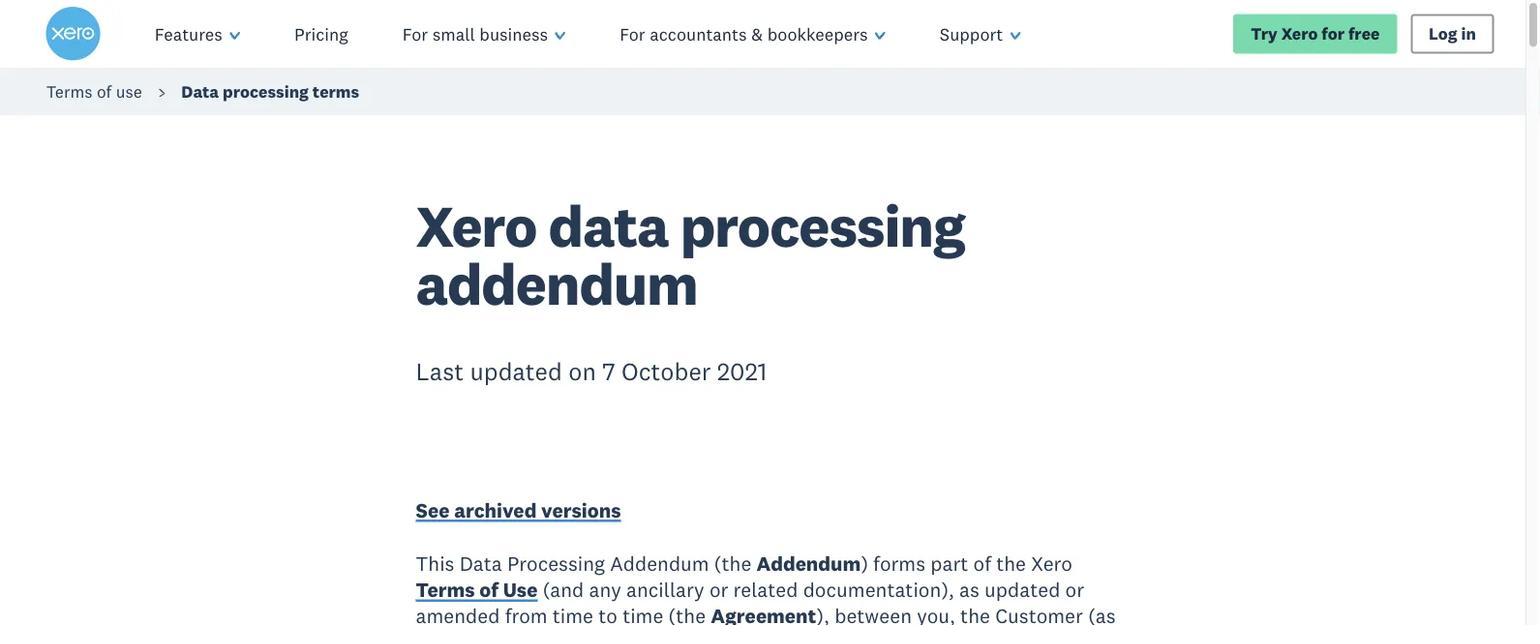 Task type: describe. For each thing, give the bounding box(es) containing it.
(and
[[543, 578, 584, 603]]

(the inside this data processing addendum (the addendum ) forms part of the xero terms of use
[[715, 551, 752, 576]]

last
[[416, 356, 464, 386]]

bookkeepers
[[768, 23, 868, 45]]

2 time from the left
[[623, 604, 664, 626]]

terms of use link
[[46, 81, 142, 102]]

try xero for free
[[1251, 23, 1380, 44]]

last updated on 7 october 2021
[[416, 356, 767, 386]]

terms of use
[[46, 81, 142, 102]]

log in link
[[1412, 14, 1495, 54]]

features
[[155, 23, 223, 45]]

processing inside xero data processing addendum
[[681, 189, 965, 262]]

7
[[603, 356, 616, 386]]

amended
[[416, 604, 500, 626]]

for small business
[[403, 23, 548, 45]]

xero inside try xero for free link
[[1282, 23, 1318, 44]]

business
[[480, 23, 548, 45]]

see
[[416, 498, 450, 523]]

terms inside this data processing addendum (the addendum ) forms part of the xero terms of use
[[416, 578, 475, 603]]

ancillary
[[627, 578, 705, 603]]

support button
[[913, 0, 1048, 68]]

addendum
[[416, 248, 698, 320]]

the
[[997, 551, 1027, 576]]

1 or from the left
[[710, 578, 729, 603]]

related
[[734, 578, 798, 603]]

processing
[[507, 551, 605, 576]]

for
[[1322, 23, 1345, 44]]

accountants
[[650, 23, 747, 45]]

0 vertical spatial updated
[[470, 356, 563, 386]]

small
[[433, 23, 475, 45]]

data inside this data processing addendum (the addendum ) forms part of the xero terms of use
[[460, 551, 502, 576]]

archived
[[454, 498, 537, 523]]

see archived versions link
[[416, 498, 621, 527]]

2 vertical spatial of
[[480, 578, 499, 603]]

from
[[505, 604, 548, 626]]

for for for small business
[[403, 23, 428, 45]]

processing inside breadcrumbs 'element'
[[223, 81, 309, 102]]

part
[[931, 551, 969, 576]]

2 or from the left
[[1066, 578, 1085, 603]]

data
[[549, 189, 669, 262]]

documentation),
[[804, 578, 955, 603]]

as
[[960, 578, 980, 603]]

1 time from the left
[[553, 604, 594, 626]]

1 addendum from the left
[[610, 551, 710, 576]]



Task type: vqa. For each thing, say whether or not it's contained in the screenshot.
'the' at bottom
yes



Task type: locate. For each thing, give the bounding box(es) containing it.
updated left on
[[470, 356, 563, 386]]

october
[[622, 356, 711, 386]]

support
[[940, 23, 1004, 45]]

2 for from the left
[[620, 23, 646, 45]]

of inside breadcrumbs 'element'
[[97, 81, 112, 102]]

time down ancillary
[[623, 604, 664, 626]]

)
[[861, 551, 869, 576]]

terms up amended
[[416, 578, 475, 603]]

for inside for accountants & bookkeepers "dropdown button"
[[620, 23, 646, 45]]

breadcrumbs element
[[0, 68, 1541, 115]]

for left small
[[403, 23, 428, 45]]

or
[[710, 578, 729, 603], [1066, 578, 1085, 603]]

1 horizontal spatial (the
[[715, 551, 752, 576]]

data
[[181, 81, 219, 102], [460, 551, 502, 576]]

for accountants & bookkeepers
[[620, 23, 868, 45]]

1 vertical spatial (the
[[669, 604, 706, 626]]

0 horizontal spatial processing
[[223, 81, 309, 102]]

use
[[116, 81, 142, 102]]

2 vertical spatial xero
[[1032, 551, 1073, 576]]

for accountants & bookkeepers button
[[593, 0, 913, 68]]

1 horizontal spatial updated
[[985, 578, 1061, 603]]

terms inside breadcrumbs 'element'
[[46, 81, 93, 102]]

2 addendum from the left
[[757, 551, 861, 576]]

try xero for free link
[[1234, 14, 1398, 54]]

data processing terms
[[181, 81, 359, 102]]

1 vertical spatial data
[[460, 551, 502, 576]]

time
[[553, 604, 594, 626], [623, 604, 664, 626]]

try
[[1251, 23, 1278, 44]]

0 horizontal spatial for
[[403, 23, 428, 45]]

xero inside xero data processing addendum
[[416, 189, 537, 262]]

0 vertical spatial processing
[[223, 81, 309, 102]]

0 horizontal spatial updated
[[470, 356, 563, 386]]

time down (and
[[553, 604, 594, 626]]

0 horizontal spatial xero
[[416, 189, 537, 262]]

pricing link
[[267, 0, 376, 68]]

(and any ancillary or related documentation), as updated or amended from time to time (the
[[416, 578, 1085, 626]]

addendum up related
[[757, 551, 861, 576]]

use
[[503, 578, 538, 603]]

0 horizontal spatial time
[[553, 604, 594, 626]]

versions
[[541, 498, 621, 523]]

updated
[[470, 356, 563, 386], [985, 578, 1061, 603]]

1 vertical spatial of
[[974, 551, 992, 576]]

for inside for small business dropdown button
[[403, 23, 428, 45]]

features button
[[128, 0, 267, 68]]

1 vertical spatial updated
[[985, 578, 1061, 603]]

0 vertical spatial data
[[181, 81, 219, 102]]

1 vertical spatial xero
[[416, 189, 537, 262]]

this data processing addendum (the addendum ) forms part of the xero terms of use
[[416, 551, 1073, 603]]

pricing
[[294, 23, 348, 45]]

(the
[[715, 551, 752, 576], [669, 604, 706, 626]]

to
[[599, 604, 618, 626]]

xero
[[1282, 23, 1318, 44], [416, 189, 537, 262], [1032, 551, 1073, 576]]

data down features dropdown button
[[181, 81, 219, 102]]

in
[[1462, 23, 1477, 44]]

updated down the
[[985, 578, 1061, 603]]

free
[[1349, 23, 1380, 44]]

0 vertical spatial of
[[97, 81, 112, 102]]

1 horizontal spatial xero
[[1032, 551, 1073, 576]]

1 horizontal spatial data
[[460, 551, 502, 576]]

data inside breadcrumbs 'element'
[[181, 81, 219, 102]]

0 horizontal spatial data
[[181, 81, 219, 102]]

terms of use link
[[416, 578, 538, 607]]

terms down xero homepage image on the top left of page
[[46, 81, 93, 102]]

2021
[[717, 356, 767, 386]]

1 horizontal spatial addendum
[[757, 551, 861, 576]]

1 horizontal spatial for
[[620, 23, 646, 45]]

(the inside (and any ancillary or related documentation), as updated or amended from time to time (the
[[669, 604, 706, 626]]

updated inside (and any ancillary or related documentation), as updated or amended from time to time (the
[[985, 578, 1061, 603]]

1 horizontal spatial terms
[[416, 578, 475, 603]]

0 horizontal spatial or
[[710, 578, 729, 603]]

0 horizontal spatial terms
[[46, 81, 93, 102]]

1 horizontal spatial of
[[480, 578, 499, 603]]

addendum
[[610, 551, 710, 576], [757, 551, 861, 576]]

log
[[1430, 23, 1458, 44]]

1 horizontal spatial processing
[[681, 189, 965, 262]]

2 horizontal spatial of
[[974, 551, 992, 576]]

0 vertical spatial terms
[[46, 81, 93, 102]]

for
[[403, 23, 428, 45], [620, 23, 646, 45]]

of
[[97, 81, 112, 102], [974, 551, 992, 576], [480, 578, 499, 603]]

0 horizontal spatial (the
[[669, 604, 706, 626]]

see archived versions
[[416, 498, 621, 523]]

on
[[569, 356, 596, 386]]

data processing terms link
[[181, 81, 359, 102]]

xero inside this data processing addendum (the addendum ) forms part of the xero terms of use
[[1032, 551, 1073, 576]]

1 vertical spatial processing
[[681, 189, 965, 262]]

terms
[[313, 81, 359, 102]]

1 horizontal spatial time
[[623, 604, 664, 626]]

log in
[[1430, 23, 1477, 44]]

(the down ancillary
[[669, 604, 706, 626]]

addendum up ancillary
[[610, 551, 710, 576]]

1 horizontal spatial or
[[1066, 578, 1085, 603]]

any
[[589, 578, 622, 603]]

1 for from the left
[[403, 23, 428, 45]]

1 vertical spatial terms
[[416, 578, 475, 603]]

xero homepage image
[[46, 7, 100, 61]]

for small business button
[[376, 0, 593, 68]]

&
[[752, 23, 763, 45]]

0 vertical spatial xero
[[1282, 23, 1318, 44]]

0 horizontal spatial of
[[97, 81, 112, 102]]

xero data processing addendum
[[416, 189, 965, 320]]

terms
[[46, 81, 93, 102], [416, 578, 475, 603]]

for left accountants
[[620, 23, 646, 45]]

0 vertical spatial (the
[[715, 551, 752, 576]]

0 horizontal spatial addendum
[[610, 551, 710, 576]]

for for for accountants & bookkeepers
[[620, 23, 646, 45]]

this
[[416, 551, 455, 576]]

forms
[[874, 551, 926, 576]]

data up terms of use link
[[460, 551, 502, 576]]

2 horizontal spatial xero
[[1282, 23, 1318, 44]]

(the up (and any ancillary or related documentation), as updated or amended from time to time (the
[[715, 551, 752, 576]]

processing
[[223, 81, 309, 102], [681, 189, 965, 262]]



